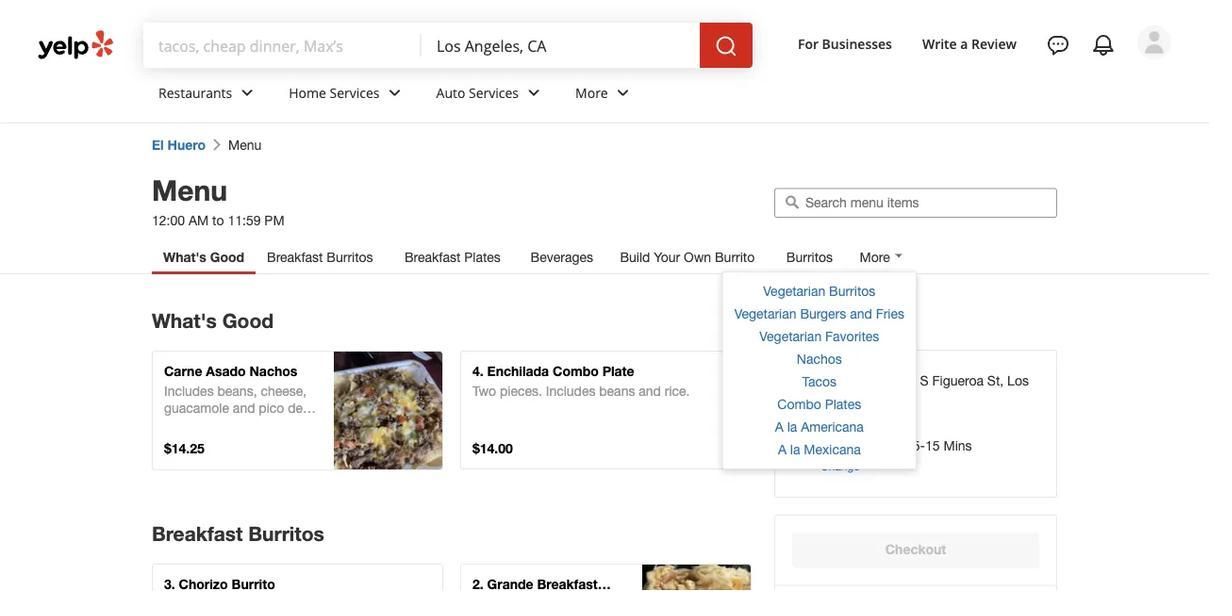 Task type: describe. For each thing, give the bounding box(es) containing it.
rice.
[[665, 383, 690, 399]]

home services link
[[274, 68, 421, 123]]

up
[[852, 373, 868, 389]]

breakfast plates
[[405, 249, 501, 265]]

cart
[[397, 394, 422, 410]]

11:59
[[228, 213, 261, 228]]

1 vertical spatial a
[[778, 442, 787, 457]]

and inside carne asado nachos includes beans, cheese, guacamole and pico de gallo. $14.25
[[233, 400, 255, 416]]

2 horizontal spatial breakfast
[[405, 249, 461, 265]]

services for home services
[[330, 84, 380, 101]]

plate
[[602, 364, 634, 379]]

write a review
[[922, 35, 1017, 52]]

add to cart
[[354, 394, 422, 410]]

vegetarian burgers and fries link
[[723, 303, 916, 325]]

burrito
[[715, 249, 755, 265]]

mexicana
[[804, 442, 861, 457]]

angeles,
[[821, 390, 872, 406]]

0 horizontal spatial plates
[[464, 249, 501, 265]]

ready
[[860, 438, 895, 453]]

write a review link
[[915, 27, 1024, 60]]

combo inside vegetarian burritos vegetarian burgers and fries vegetarian favorites nachos tacos combo plates a la americana a la mexicana
[[778, 397, 821, 412]]

  text field
[[158, 35, 407, 56]]

includes inside carne asado nachos includes beans, cheese, guacamole and pico de gallo. $14.25
[[164, 383, 214, 399]]

businesses
[[822, 35, 892, 52]]

ca
[[875, 390, 893, 406]]

checkout button
[[792, 533, 1040, 568]]

$14.00
[[473, 441, 513, 457]]

build
[[620, 249, 650, 265]]

tacos link
[[723, 371, 916, 393]]

15
[[925, 438, 940, 453]]

1 vertical spatial what's good
[[152, 309, 274, 333]]

enchilada
[[487, 364, 549, 379]]

change for order ready
[[821, 459, 860, 473]]

your
[[654, 249, 680, 265]]

de
[[288, 400, 303, 416]]

1 vertical spatial vegetarian
[[735, 306, 797, 322]]

restaurants link
[[143, 68, 274, 123]]

two
[[473, 383, 496, 399]]

5-
[[913, 438, 925, 453]]

1 horizontal spatial breakfast
[[267, 249, 323, 265]]

1 horizontal spatial more
[[860, 249, 890, 265]]

pick
[[821, 373, 848, 389]]

tab list containing what's good
[[152, 241, 917, 470]]

order ready in 5-15 mins
[[821, 438, 972, 453]]

st,
[[988, 373, 1004, 389]]

more link
[[560, 68, 650, 123]]

el
[[152, 137, 164, 152]]

0 vertical spatial more
[[575, 84, 608, 101]]

beverages
[[531, 249, 593, 265]]

gallo.
[[164, 417, 196, 433]]

cheese,
[[261, 383, 307, 399]]

pieces.
[[500, 383, 542, 399]]

el huero link
[[152, 137, 206, 152]]

huero
[[168, 137, 206, 152]]

order
[[821, 438, 857, 453]]

24 chevron down v2 image for auto services
[[523, 82, 545, 104]]

bob b. image
[[1138, 25, 1172, 59]]

vegetarian burritos link
[[723, 280, 916, 303]]

for
[[798, 35, 819, 52]]

auto services
[[436, 84, 519, 101]]

0 vertical spatial vegetarian
[[763, 283, 826, 299]]

24 chevron down v2 image for home services
[[383, 82, 406, 104]]

review
[[972, 35, 1017, 52]]

0 vertical spatial what's
[[163, 249, 206, 265]]

messages image
[[1047, 34, 1070, 57]]

home
[[289, 84, 326, 101]]

3000 s figueroa st, los angeles, ca
[[821, 373, 1029, 406]]

tacos, cheap dinner, Max's text field
[[158, 35, 407, 56]]

messages image
[[1047, 34, 1070, 57]]

1 vertical spatial breakfast burritos
[[152, 522, 324, 546]]

more menu
[[722, 272, 917, 470]]

1 vertical spatial what's
[[152, 309, 217, 333]]

0 vertical spatial la
[[787, 419, 797, 435]]

am
[[189, 213, 209, 228]]

1 vertical spatial to
[[382, 394, 394, 410]]

4. enchilada combo plate two pieces. includes beans and rice.
[[473, 364, 690, 399]]

0 vertical spatial a
[[775, 419, 784, 435]]

favorites
[[825, 329, 879, 344]]

beans
[[599, 383, 635, 399]]

to inside menu 12:00 am to 11:59 pm
[[212, 213, 224, 228]]

nachos inside vegetarian burritos vegetarian burgers and fries vegetarian favorites nachos tacos combo plates a la americana a la mexicana
[[797, 351, 842, 367]]

$14.25
[[164, 441, 205, 457]]

Search menu items text field
[[806, 194, 1048, 211]]

build your own burrito
[[620, 249, 755, 265]]



Task type: locate. For each thing, give the bounding box(es) containing it.
1 24 chevron down v2 image from the left
[[383, 82, 406, 104]]

menu 12:00 am to 11:59 pm
[[152, 173, 285, 228]]

1 vertical spatial change button
[[821, 457, 860, 474]]

vegetarian left burgers
[[735, 306, 797, 322]]

0 horizontal spatial includes
[[164, 383, 214, 399]]

americana
[[801, 419, 864, 435]]

2 includes from the left
[[546, 383, 596, 399]]

1 vertical spatial la
[[790, 442, 800, 457]]

change button
[[821, 407, 860, 424], [821, 457, 860, 474]]

menu for menu
[[228, 137, 262, 152]]

1 horizontal spatial 24 chevron down v2 image
[[523, 82, 545, 104]]

0 horizontal spatial 24 chevron down v2 image
[[383, 82, 406, 104]]

24 chevron down v2 image down address, neighborhood, city, state or zip text field
[[612, 82, 635, 104]]

and up favorites
[[850, 306, 872, 322]]

mins
[[944, 438, 972, 453]]

what's good
[[163, 249, 244, 265], [152, 309, 274, 333]]

good
[[210, 249, 244, 265], [222, 309, 274, 333]]

la down a la americana link
[[790, 442, 800, 457]]

notifications image
[[1092, 34, 1115, 57], [1092, 34, 1115, 57]]

services for auto services
[[469, 84, 519, 101]]

a la mexicana link
[[723, 439, 916, 461]]

burritos inside vegetarian burritos vegetarian burgers and fries vegetarian favorites nachos tacos combo plates a la americana a la mexicana
[[829, 283, 876, 299]]

1 horizontal spatial nachos
[[797, 351, 842, 367]]

beans,
[[217, 383, 257, 399]]

el huero
[[152, 137, 206, 152]]

guacamole
[[164, 400, 229, 416]]

breakfast
[[267, 249, 323, 265], [405, 249, 461, 265], [152, 522, 243, 546]]

  text field
[[437, 35, 685, 56]]

3000
[[887, 373, 917, 389]]

and inside vegetarian burritos vegetarian burgers and fries vegetarian favorites nachos tacos combo plates a la americana a la mexicana
[[850, 306, 872, 322]]

checkout
[[885, 542, 946, 557]]

1 change from the top
[[821, 408, 860, 422]]

menu containing what's good
[[152, 291, 769, 591]]

combo left plate
[[553, 364, 599, 379]]

s
[[920, 373, 929, 389]]

at
[[871, 373, 884, 389]]

services right auto
[[469, 84, 519, 101]]

pm
[[264, 213, 285, 228]]

1 services from the left
[[330, 84, 380, 101]]

in
[[899, 438, 909, 453]]

tab list
[[152, 241, 917, 470]]

plates up americana
[[825, 397, 862, 412]]

2 change button from the top
[[821, 457, 860, 474]]

1 vertical spatial change
[[821, 459, 860, 473]]

menu
[[152, 291, 769, 591]]

burgers
[[800, 306, 846, 322]]

change button down mexicana
[[821, 457, 860, 474]]

0 horizontal spatial and
[[233, 400, 255, 416]]

0 vertical spatial to
[[212, 213, 224, 228]]

good up 'asado'
[[222, 309, 274, 333]]

1 horizontal spatial menu
[[228, 137, 262, 152]]

nachos inside carne asado nachos includes beans, cheese, guacamole and pico de gallo. $14.25
[[249, 364, 297, 379]]

carne asado nachos includes beans, cheese, guacamole and pico de gallo. $14.25
[[164, 364, 307, 457]]

2 horizontal spatial and
[[850, 306, 872, 322]]

0 vertical spatial and
[[850, 306, 872, 322]]

tacos
[[802, 374, 837, 390]]

a
[[961, 35, 968, 52]]

0 vertical spatial plates
[[464, 249, 501, 265]]

a down a la americana link
[[778, 442, 787, 457]]

combo plates link
[[723, 393, 916, 416]]

what's down am
[[163, 249, 206, 265]]

a down combo plates link
[[775, 419, 784, 435]]

change for pick up at
[[821, 408, 860, 422]]

0 vertical spatial combo
[[553, 364, 599, 379]]

1 vertical spatial plates
[[825, 397, 862, 412]]

change
[[821, 408, 860, 422], [821, 459, 860, 473]]

1 vertical spatial and
[[639, 383, 661, 399]]

vegetarian up 'vegetarian burgers and fries' link
[[763, 283, 826, 299]]

2 change from the top
[[821, 459, 860, 473]]

0 vertical spatial change button
[[821, 407, 860, 424]]

change down mexicana
[[821, 459, 860, 473]]

own
[[684, 249, 711, 265]]

write
[[922, 35, 957, 52]]

includes left beans
[[546, 383, 596, 399]]

None search field
[[143, 23, 775, 68]]

0 horizontal spatial breakfast
[[152, 522, 243, 546]]

1 horizontal spatial services
[[469, 84, 519, 101]]

0 horizontal spatial combo
[[553, 364, 599, 379]]

0 vertical spatial breakfast burritos
[[267, 249, 373, 265]]

nachos
[[797, 351, 842, 367], [249, 364, 297, 379]]

restaurants
[[158, 84, 232, 101]]

figueroa
[[932, 373, 984, 389]]

menu down 24 chevron down v2 icon
[[228, 137, 262, 152]]

good down 11:59
[[210, 249, 244, 265]]

services
[[330, 84, 380, 101], [469, 84, 519, 101]]

what's good down am
[[163, 249, 244, 265]]

0 horizontal spatial nachos
[[249, 364, 297, 379]]

change button for pick up at
[[821, 407, 860, 424]]

1 horizontal spatial plates
[[825, 397, 862, 412]]

1 vertical spatial more
[[860, 249, 890, 265]]

0 vertical spatial menu
[[228, 137, 262, 152]]

more down address, neighborhood, city, state or zip text field
[[575, 84, 608, 101]]

home services
[[289, 84, 380, 101]]

more up fries
[[860, 249, 890, 265]]

change down angeles,
[[821, 408, 860, 422]]

2 horizontal spatial 24 chevron down v2 image
[[612, 82, 635, 104]]

24 chevron down v2 image
[[383, 82, 406, 104], [523, 82, 545, 104], [612, 82, 635, 104]]

12:00
[[152, 213, 185, 228]]

0 vertical spatial good
[[210, 249, 244, 265]]

1 includes from the left
[[164, 383, 214, 399]]

change button for order ready
[[821, 457, 860, 474]]

fries
[[876, 306, 905, 322]]

breakfast burritos
[[267, 249, 373, 265], [152, 522, 324, 546]]

a la americana link
[[723, 416, 916, 439]]

what's up 'carne'
[[152, 309, 217, 333]]

includes inside 4. enchilada combo plate two pieces. includes beans and rice.
[[546, 383, 596, 399]]

2 vertical spatial vegetarian
[[760, 329, 822, 344]]

carne
[[164, 364, 202, 379]]

vegetarian burritos vegetarian burgers and fries vegetarian favorites nachos tacos combo plates a la americana a la mexicana
[[735, 283, 905, 457]]

1 change button from the top
[[821, 407, 860, 424]]

to up 24 cart "icon"
[[382, 394, 394, 410]]

what's good up 'asado'
[[152, 309, 274, 333]]

services right home
[[330, 84, 380, 101]]

vegetarian down 'vegetarian burgers and fries' link
[[760, 329, 822, 344]]

24 chevron down v2 image inside auto services link
[[523, 82, 545, 104]]

and down beans,
[[233, 400, 255, 416]]

add
[[354, 394, 378, 410]]

1 vertical spatial good
[[222, 309, 274, 333]]

1 horizontal spatial and
[[639, 383, 661, 399]]

vegetarian
[[763, 283, 826, 299], [735, 306, 797, 322], [760, 329, 822, 344]]

includes
[[164, 383, 214, 399], [546, 383, 596, 399]]

24 cart image
[[377, 412, 399, 435]]

nachos link
[[723, 348, 916, 371]]

24 chevron down v2 image inside home services link
[[383, 82, 406, 104]]

for businesses link
[[790, 27, 900, 60]]

plates inside vegetarian burritos vegetarian burgers and fries vegetarian favorites nachos tacos combo plates a la americana a la mexicana
[[825, 397, 862, 412]]

1 horizontal spatial includes
[[546, 383, 596, 399]]

24 chevron down v2 image inside more link
[[612, 82, 635, 104]]

4.
[[473, 364, 484, 379]]

change button down angeles,
[[821, 407, 860, 424]]

auto services link
[[421, 68, 560, 123]]

los
[[1008, 373, 1029, 389]]

more
[[575, 84, 608, 101], [860, 249, 890, 265]]

asado
[[206, 364, 246, 379]]

to
[[212, 213, 224, 228], [382, 394, 394, 410]]

2 24 chevron down v2 image from the left
[[523, 82, 545, 104]]

plates left beverages
[[464, 249, 501, 265]]

0 horizontal spatial more
[[575, 84, 608, 101]]

for businesses
[[798, 35, 892, 52]]

a
[[775, 419, 784, 435], [778, 442, 787, 457]]

nachos up cheese,
[[249, 364, 297, 379]]

auto
[[436, 84, 465, 101]]

2 services from the left
[[469, 84, 519, 101]]

0 vertical spatial change
[[821, 408, 860, 422]]

pico
[[259, 400, 284, 416]]

1 horizontal spatial combo
[[778, 397, 821, 412]]

nachos down vegetarian favorites "link"
[[797, 351, 842, 367]]

1 horizontal spatial to
[[382, 394, 394, 410]]

24 chevron down v2 image left auto
[[383, 82, 406, 104]]

0 horizontal spatial services
[[330, 84, 380, 101]]

24 chevron down v2 image down   text field
[[523, 82, 545, 104]]

combo down tacos link
[[778, 397, 821, 412]]

1 vertical spatial menu
[[152, 173, 227, 207]]

includes up guacamole
[[164, 383, 214, 399]]

menu for menu 12:00 am to 11:59 pm
[[152, 173, 227, 207]]

and
[[850, 306, 872, 322], [639, 383, 661, 399], [233, 400, 255, 416]]

address, neighborhood, city, state or zip text field
[[437, 35, 685, 56]]

menu inside menu 12:00 am to 11:59 pm
[[152, 173, 227, 207]]

0 horizontal spatial menu
[[152, 173, 227, 207]]

24 chevron down v2 image for more
[[612, 82, 635, 104]]

and left rice.
[[639, 383, 661, 399]]

0 horizontal spatial to
[[212, 213, 224, 228]]

and inside 4. enchilada combo plate two pieces. includes beans and rice.
[[639, 383, 661, 399]]

0 vertical spatial what's good
[[163, 249, 244, 265]]

vegetarian favorites link
[[723, 325, 916, 348]]

plates
[[464, 249, 501, 265], [825, 397, 862, 412]]

la down combo plates link
[[787, 419, 797, 435]]

3 24 chevron down v2 image from the left
[[612, 82, 635, 104]]

burritos
[[327, 249, 373, 265], [787, 249, 833, 265], [829, 283, 876, 299], [248, 522, 324, 546]]

2 vertical spatial and
[[233, 400, 255, 416]]

pick up at
[[821, 373, 884, 389]]

1 vertical spatial combo
[[778, 397, 821, 412]]

combo inside 4. enchilada combo plate two pieces. includes beans and rice.
[[553, 364, 599, 379]]

menu
[[228, 137, 262, 152], [152, 173, 227, 207]]

search image
[[715, 35, 738, 58], [715, 35, 738, 58]]

24 chevron down v2 image
[[236, 82, 259, 104]]

to right am
[[212, 213, 224, 228]]

la
[[787, 419, 797, 435], [790, 442, 800, 457]]

menu up am
[[152, 173, 227, 207]]



Task type: vqa. For each thing, say whether or not it's contained in the screenshot.
Home Services
yes



